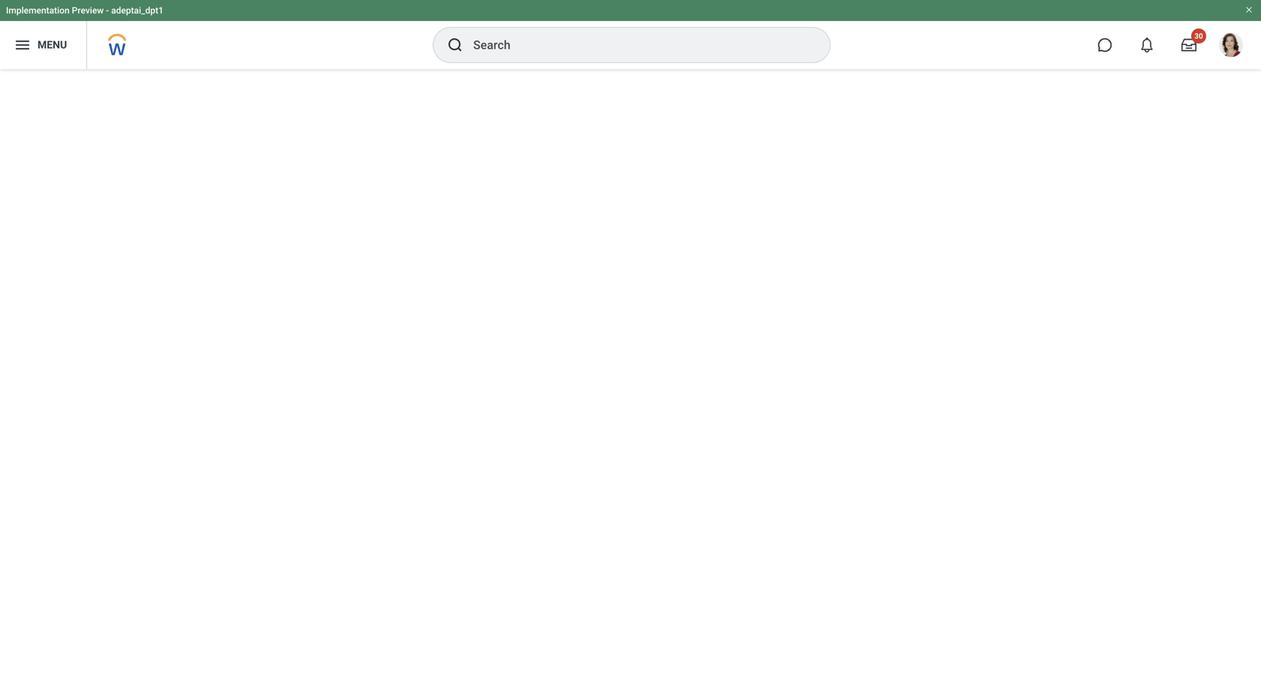 Task type: describe. For each thing, give the bounding box(es) containing it.
close environment banner image
[[1244, 5, 1254, 14]]

justify image
[[14, 36, 32, 54]]

profile logan mcneil image
[[1219, 33, 1243, 60]]

menu
[[38, 39, 67, 51]]

implementation preview -   adeptai_dpt1
[[6, 5, 164, 16]]

preview
[[72, 5, 104, 16]]

inbox large image
[[1181, 38, 1196, 53]]

adeptai_dpt1
[[111, 5, 164, 16]]

notifications large image
[[1139, 38, 1154, 53]]



Task type: locate. For each thing, give the bounding box(es) containing it.
-
[[106, 5, 109, 16]]

Search Workday  search field
[[473, 29, 799, 62]]

implementation
[[6, 5, 70, 16]]

menu banner
[[0, 0, 1261, 69]]

30
[[1194, 32, 1203, 41]]

search image
[[446, 36, 464, 54]]

30 button
[[1172, 29, 1206, 62]]

menu button
[[0, 21, 87, 69]]



Task type: vqa. For each thing, say whether or not it's contained in the screenshot.
second you
no



